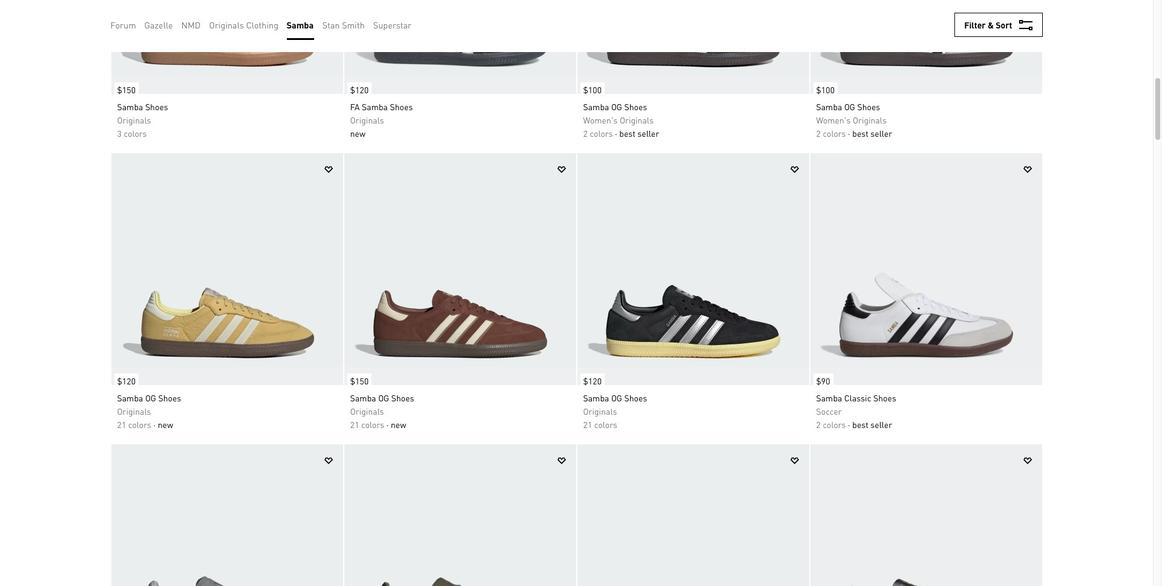 Task type: describe. For each thing, give the bounding box(es) containing it.
$120 for samba og shoes originals 21 colors
[[583, 375, 602, 386]]

samba for the originals black samba og shoes image
[[583, 392, 609, 403]]

women's originals black samba og shoes image
[[577, 0, 809, 94]]

$100 link for women's originals white samba og shoes image
[[810, 76, 838, 97]]

21 for the originals black samba og shoes image
[[583, 419, 592, 430]]

originals grey samba lux shoes image
[[111, 444, 343, 586]]

seller for the '$100' link associated with women's originals white samba og shoes image
[[871, 128, 893, 139]]

stan smith link
[[322, 18, 365, 31]]

stan smith
[[322, 19, 365, 30]]

samba for women's originals white samba og shoes image
[[817, 101, 843, 112]]

samba for originals beige samba og shoes image
[[117, 392, 143, 403]]

clothing
[[246, 19, 279, 30]]

classic
[[845, 392, 872, 403]]

best inside 'samba classic shoes soccer 2 colors · best seller'
[[853, 419, 869, 430]]

$90 link
[[810, 368, 834, 388]]

$120 for samba og shoes originals 21 colors · new
[[117, 375, 136, 386]]

fa
[[350, 101, 360, 112]]

samba for women's originals black samba og shoes image
[[583, 101, 609, 112]]

og for originals beige samba og shoes image
[[145, 392, 156, 403]]

shoes for women's originals black samba og shoes image
[[625, 101, 647, 112]]

stan
[[322, 19, 340, 30]]

samba inside the fa samba shoes originals new
[[362, 101, 388, 112]]

$100 link for women's originals black samba og shoes image
[[577, 76, 605, 97]]

21 for originals brown samba og shoes image
[[350, 419, 359, 430]]

$90
[[817, 375, 831, 386]]

$150 for the bottom $150 link
[[350, 375, 369, 386]]

samba classic shoes soccer 2 colors · best seller
[[817, 392, 897, 430]]

samba og shoes originals 21 colors
[[583, 392, 647, 430]]

new for $150
[[391, 419, 406, 430]]

og for women's originals white samba og shoes image
[[845, 101, 856, 112]]

· for $150
[[387, 419, 389, 430]]

best for the '$100' link for women's originals black samba og shoes image
[[620, 128, 636, 139]]

samba og shoes originals 21 colors · new for $120
[[117, 392, 181, 430]]

originals black fa samba shoes image
[[344, 0, 576, 94]]

gazelle link
[[144, 18, 173, 31]]

superstar link
[[373, 18, 412, 31]]

3
[[117, 128, 122, 139]]

1 horizontal spatial $120 link
[[344, 76, 372, 97]]

originals green samba shoes image
[[344, 444, 576, 586]]

originals inside samba og shoes originals 21 colors
[[583, 406, 617, 417]]

$150 for leftmost $150 link
[[117, 84, 136, 95]]

1 vertical spatial $150 link
[[344, 368, 372, 388]]

soccer white samba classic shoes image
[[810, 153, 1042, 385]]

filter & sort
[[965, 19, 1013, 30]]

originals inside originals clothing link
[[209, 19, 244, 30]]

colors inside 'samba classic shoes soccer 2 colors · best seller'
[[823, 419, 846, 430]]

best for the '$100' link associated with women's originals white samba og shoes image
[[853, 128, 869, 139]]

colors inside samba og shoes originals 21 colors
[[594, 419, 618, 430]]

samba for the originals pink samba shoes image
[[117, 101, 143, 112]]



Task type: locate. For each thing, give the bounding box(es) containing it.
2 horizontal spatial $120 link
[[577, 368, 605, 388]]

shoes inside samba shoes originals 3 colors
[[145, 101, 168, 112]]

women's
[[583, 114, 618, 125], [817, 114, 851, 125]]

originals clothing
[[209, 19, 279, 30]]

$100 for the '$100' link associated with women's originals white samba og shoes image
[[817, 84, 835, 95]]

forum
[[111, 19, 136, 30]]

women's for the '$100' link associated with women's originals white samba og shoes image
[[817, 114, 851, 125]]

0 vertical spatial $150 link
[[111, 76, 139, 97]]

og for originals brown samba og shoes image
[[378, 392, 389, 403]]

list containing forum
[[111, 10, 420, 40]]

0 horizontal spatial $100 link
[[577, 76, 605, 97]]

filter & sort button
[[955, 13, 1043, 37]]

1 horizontal spatial 21
[[350, 419, 359, 430]]

shoes for soccer white samba classic shoes image
[[874, 392, 897, 403]]

0 horizontal spatial $120
[[117, 375, 136, 386]]

0 vertical spatial $150
[[117, 84, 136, 95]]

originals inside samba shoes originals 3 colors
[[117, 114, 151, 125]]

2
[[583, 128, 588, 139], [817, 128, 821, 139], [817, 419, 821, 430]]

· for $120
[[153, 419, 156, 430]]

shoes for the originals black samba og shoes image
[[625, 392, 647, 403]]

originals inside the fa samba shoes originals new
[[350, 114, 384, 125]]

$120
[[350, 84, 369, 95], [117, 375, 136, 386], [583, 375, 602, 386]]

new
[[350, 128, 366, 139], [158, 419, 173, 430], [391, 419, 406, 430]]

1 $100 link from the left
[[577, 76, 605, 97]]

og
[[611, 101, 622, 112], [845, 101, 856, 112], [145, 392, 156, 403], [378, 392, 389, 403], [611, 392, 622, 403]]

2 horizontal spatial $120
[[583, 375, 602, 386]]

1 horizontal spatial $100
[[817, 84, 835, 95]]

samba inside samba og shoes originals 21 colors
[[583, 392, 609, 403]]

21 inside samba og shoes originals 21 colors
[[583, 419, 592, 430]]

$120 link
[[344, 76, 372, 97], [111, 368, 139, 388], [577, 368, 605, 388]]

2 for the '$100' link for women's originals black samba og shoes image
[[583, 128, 588, 139]]

$100
[[583, 84, 602, 95], [817, 84, 835, 95]]

seller
[[638, 128, 659, 139], [871, 128, 893, 139], [871, 419, 893, 430]]

shoes for women's originals white samba og shoes image
[[858, 101, 881, 112]]

seller for the '$100' link for women's originals black samba og shoes image
[[638, 128, 659, 139]]

2 horizontal spatial new
[[391, 419, 406, 430]]

samba og shoes women's originals 2 colors · best seller for the '$100' link associated with women's originals white samba og shoes image
[[817, 101, 893, 139]]

0 horizontal spatial samba og shoes originals 21 colors · new
[[117, 392, 181, 430]]

&
[[988, 19, 994, 30]]

nmd
[[181, 19, 201, 30]]

0 horizontal spatial $100
[[583, 84, 602, 95]]

2 for the '$100' link associated with women's originals white samba og shoes image
[[817, 128, 821, 139]]

2 horizontal spatial 21
[[583, 419, 592, 430]]

2 samba og shoes originals 21 colors · new from the left
[[350, 392, 414, 430]]

infant & toddler originals black samba og shoes kids image
[[577, 444, 809, 586]]

women's for the '$100' link for women's originals black samba og shoes image
[[583, 114, 618, 125]]

colors
[[124, 128, 147, 139], [590, 128, 613, 139], [823, 128, 846, 139], [128, 419, 151, 430], [361, 419, 384, 430], [594, 419, 618, 430], [823, 419, 846, 430]]

samba og shoes women's originals 2 colors · best seller
[[583, 101, 659, 139], [817, 101, 893, 139]]

originals black samba decon shoes image
[[810, 444, 1042, 586]]

$100 for the '$100' link for women's originals black samba og shoes image
[[583, 84, 602, 95]]

· for $90
[[848, 419, 851, 430]]

1 horizontal spatial samba og shoes originals 21 colors · new
[[350, 392, 414, 430]]

fa samba shoes originals new
[[350, 101, 413, 139]]

1 horizontal spatial samba og shoes women's originals 2 colors · best seller
[[817, 101, 893, 139]]

seller inside 'samba classic shoes soccer 2 colors · best seller'
[[871, 419, 893, 430]]

originals pink samba shoes image
[[111, 0, 343, 94]]

$120 link for samba og shoes originals 21 colors
[[577, 368, 605, 388]]

1 $100 from the left
[[583, 84, 602, 95]]

shoes
[[145, 101, 168, 112], [390, 101, 413, 112], [625, 101, 647, 112], [858, 101, 881, 112], [158, 392, 181, 403], [391, 392, 414, 403], [625, 392, 647, 403], [874, 392, 897, 403]]

new inside the fa samba shoes originals new
[[350, 128, 366, 139]]

originals clothing link
[[209, 18, 279, 31]]

3 21 from the left
[[583, 419, 592, 430]]

og for women's originals black samba og shoes image
[[611, 101, 622, 112]]

originals
[[209, 19, 244, 30], [117, 114, 151, 125], [350, 114, 384, 125], [620, 114, 654, 125], [853, 114, 887, 125], [117, 406, 151, 417], [350, 406, 384, 417], [583, 406, 617, 417]]

originals beige samba og shoes image
[[111, 153, 343, 385]]

1 samba og shoes women's originals 2 colors · best seller from the left
[[583, 101, 659, 139]]

·
[[615, 128, 618, 139], [848, 128, 851, 139], [153, 419, 156, 430], [387, 419, 389, 430], [848, 419, 851, 430]]

1 horizontal spatial $100 link
[[810, 76, 838, 97]]

superstar
[[373, 19, 412, 30]]

2 samba og shoes women's originals 2 colors · best seller from the left
[[817, 101, 893, 139]]

shoes for originals black fa samba shoes image
[[390, 101, 413, 112]]

shoes inside the fa samba shoes originals new
[[390, 101, 413, 112]]

1 samba og shoes originals 21 colors · new from the left
[[117, 392, 181, 430]]

$120 link for samba og shoes originals 21 colors · new
[[111, 368, 139, 388]]

nmd link
[[181, 18, 201, 31]]

forum link
[[111, 18, 136, 31]]

samba og shoes originals 21 colors · new
[[117, 392, 181, 430], [350, 392, 414, 430]]

gazelle
[[144, 19, 173, 30]]

0 horizontal spatial $150 link
[[111, 76, 139, 97]]

samba for soccer white samba classic shoes image
[[817, 392, 843, 403]]

2 inside 'samba classic shoes soccer 2 colors · best seller'
[[817, 419, 821, 430]]

new for $120
[[158, 419, 173, 430]]

samba for originals brown samba og shoes image
[[350, 392, 376, 403]]

2 $100 link from the left
[[810, 76, 838, 97]]

21
[[117, 419, 126, 430], [350, 419, 359, 430], [583, 419, 592, 430]]

0 horizontal spatial $120 link
[[111, 368, 139, 388]]

shoes for originals beige samba og shoes image
[[158, 392, 181, 403]]

sort
[[996, 19, 1013, 30]]

filter
[[965, 19, 986, 30]]

0 horizontal spatial samba og shoes women's originals 2 colors · best seller
[[583, 101, 659, 139]]

0 horizontal spatial women's
[[583, 114, 618, 125]]

samba og shoes women's originals 2 colors · best seller for the '$100' link for women's originals black samba og shoes image
[[583, 101, 659, 139]]

women's originals white samba og shoes image
[[810, 0, 1042, 94]]

0 horizontal spatial new
[[158, 419, 173, 430]]

$150
[[117, 84, 136, 95], [350, 375, 369, 386]]

shoes inside samba og shoes originals 21 colors
[[625, 392, 647, 403]]

originals brown samba og shoes image
[[344, 153, 576, 385]]

smith
[[342, 19, 365, 30]]

samba og shoes originals 21 colors · new for $150
[[350, 392, 414, 430]]

soccer
[[817, 406, 842, 417]]

21 for originals beige samba og shoes image
[[117, 419, 126, 430]]

1 horizontal spatial $150
[[350, 375, 369, 386]]

og inside samba og shoes originals 21 colors
[[611, 392, 622, 403]]

0 horizontal spatial 21
[[117, 419, 126, 430]]

1 horizontal spatial $120
[[350, 84, 369, 95]]

samba link
[[287, 18, 314, 31]]

og for the originals black samba og shoes image
[[611, 392, 622, 403]]

2 women's from the left
[[817, 114, 851, 125]]

best
[[620, 128, 636, 139], [853, 128, 869, 139], [853, 419, 869, 430]]

list
[[111, 10, 420, 40]]

shoes inside 'samba classic shoes soccer 2 colors · best seller'
[[874, 392, 897, 403]]

1 horizontal spatial new
[[350, 128, 366, 139]]

1 horizontal spatial women's
[[817, 114, 851, 125]]

samba inside samba shoes originals 3 colors
[[117, 101, 143, 112]]

samba
[[287, 19, 314, 30], [117, 101, 143, 112], [362, 101, 388, 112], [583, 101, 609, 112], [817, 101, 843, 112], [117, 392, 143, 403], [350, 392, 376, 403], [583, 392, 609, 403], [817, 392, 843, 403]]

1 women's from the left
[[583, 114, 618, 125]]

$150 link
[[111, 76, 139, 97], [344, 368, 372, 388]]

1 vertical spatial $150
[[350, 375, 369, 386]]

0 horizontal spatial $150
[[117, 84, 136, 95]]

colors inside samba shoes originals 3 colors
[[124, 128, 147, 139]]

originals black samba og shoes image
[[577, 153, 809, 385]]

1 21 from the left
[[117, 419, 126, 430]]

2 21 from the left
[[350, 419, 359, 430]]

$100 link
[[577, 76, 605, 97], [810, 76, 838, 97]]

2 $100 from the left
[[817, 84, 835, 95]]

samba inside 'samba classic shoes soccer 2 colors · best seller'
[[817, 392, 843, 403]]

1 horizontal spatial $150 link
[[344, 368, 372, 388]]

· inside 'samba classic shoes soccer 2 colors · best seller'
[[848, 419, 851, 430]]

shoes for originals brown samba og shoes image
[[391, 392, 414, 403]]

samba shoes originals 3 colors
[[117, 101, 168, 139]]



Task type: vqa. For each thing, say whether or not it's contained in the screenshot.
Main Navigation element on the top of the page
no



